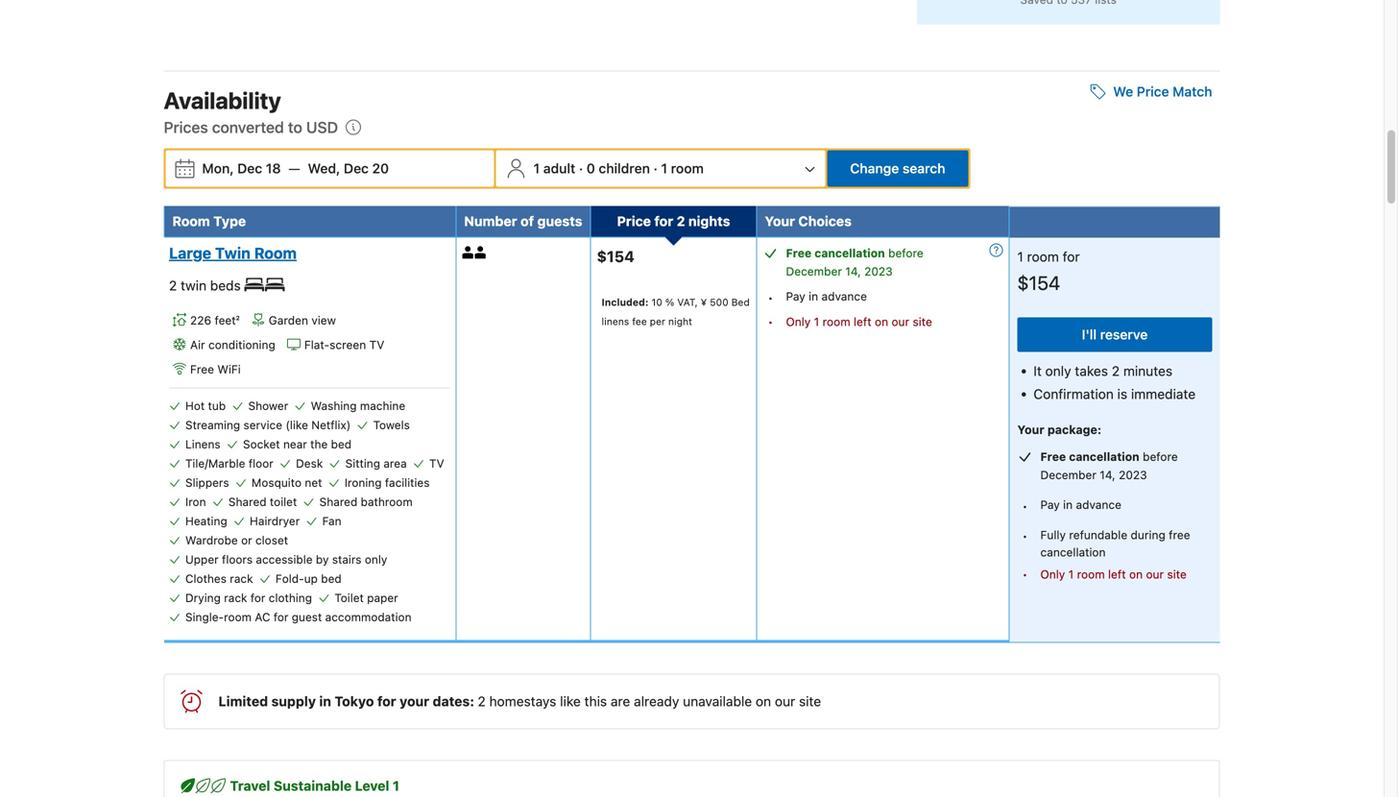 Task type: vqa. For each thing, say whether or not it's contained in the screenshot.
before December 14, 2023 to the bottom
yes



Task type: describe. For each thing, give the bounding box(es) containing it.
2 vertical spatial site
[[799, 693, 821, 709]]

room inside the 1 room for $154
[[1027, 249, 1059, 265]]

i'll reserve button
[[1017, 317, 1212, 352]]

is
[[1117, 386, 1128, 402]]

0 horizontal spatial only
[[786, 315, 811, 328]]

wardrobe or closet
[[185, 533, 288, 547]]

pay in advance for refundable
[[1041, 498, 1122, 511]]

0 horizontal spatial in
[[319, 693, 331, 709]]

we
[[1113, 84, 1133, 99]]

your for your choices
[[765, 213, 795, 229]]

occupancy image
[[475, 246, 487, 259]]

free cancellation for refundable
[[1041, 450, 1140, 463]]

0 vertical spatial site
[[913, 315, 932, 328]]

guest
[[292, 610, 322, 624]]

advance for room
[[822, 290, 867, 303]]

sitting
[[345, 456, 380, 470]]

fold-up bed
[[276, 572, 342, 585]]

number of guests
[[464, 213, 582, 229]]

wed, dec 20 button
[[300, 151, 397, 186]]

desk
[[296, 456, 323, 470]]

in for refundable
[[1063, 498, 1073, 511]]

package:
[[1048, 422, 1102, 436]]

slippers
[[185, 476, 229, 489]]

18
[[266, 160, 281, 176]]

i'll reserve
[[1082, 327, 1148, 342]]

1 vertical spatial free
[[190, 362, 214, 376]]

level
[[355, 778, 389, 794]]

area
[[384, 456, 407, 470]]

number
[[464, 213, 517, 229]]

homestays
[[489, 693, 556, 709]]

1 horizontal spatial on
[[875, 315, 888, 328]]

twin
[[215, 244, 251, 262]]

travel sustainable level 1
[[230, 778, 399, 794]]

large twin room link
[[169, 244, 445, 263]]

hot
[[185, 399, 205, 412]]

14, for room
[[845, 265, 861, 278]]

fully refundable during free cancellation
[[1041, 528, 1190, 559]]

confirmation
[[1034, 386, 1114, 402]]

0 vertical spatial only 1 room left on our site
[[786, 315, 932, 328]]

for up ac
[[250, 591, 265, 604]]

ironing
[[345, 476, 382, 489]]

nights
[[689, 213, 730, 229]]

type
[[213, 213, 246, 229]]

shared bathroom
[[319, 495, 413, 508]]

toilet paper
[[335, 591, 398, 604]]

floors
[[222, 552, 253, 566]]

unavailable
[[683, 693, 752, 709]]

before december 14, 2023 for room
[[786, 246, 924, 278]]

december for 1
[[786, 265, 842, 278]]

we price match button
[[1083, 75, 1220, 109]]

toilet
[[270, 495, 297, 508]]

by
[[316, 552, 329, 566]]

single-room ac for guest accommodation
[[185, 610, 412, 624]]

garden view
[[269, 314, 336, 327]]

shared toilet
[[228, 495, 297, 508]]

pay in advance for 1
[[786, 290, 867, 303]]

226 feet²
[[190, 314, 240, 327]]

fully
[[1041, 528, 1066, 541]]

your for your package:
[[1017, 422, 1045, 436]]

limited supply in tokyo for your dates: 2 homestays like this are already unavailable on our site
[[218, 693, 821, 709]]

large
[[169, 244, 211, 262]]

netflix)
[[311, 418, 351, 431]]

1 room for $154
[[1017, 249, 1080, 294]]

view
[[311, 314, 336, 327]]

mosquito
[[252, 476, 302, 489]]

1 adult · 0 children · 1 room
[[534, 160, 704, 176]]

mosquito net
[[252, 476, 322, 489]]

iron
[[185, 495, 206, 508]]

towels
[[373, 418, 410, 431]]

2 horizontal spatial site
[[1167, 567, 1187, 581]]

2 right dates:
[[478, 693, 486, 709]]

guests
[[537, 213, 582, 229]]

shared for shared toilet
[[228, 495, 267, 508]]

cancellation for during
[[1069, 450, 1140, 463]]

for inside the 1 room for $154
[[1063, 249, 1080, 265]]

1 inside the 1 room for $154
[[1017, 249, 1024, 265]]

are
[[611, 693, 630, 709]]

tub
[[208, 399, 226, 412]]

2 · from the left
[[654, 160, 658, 176]]

room inside 1 adult · 0 children · 1 room dropdown button
[[671, 160, 704, 176]]

twin
[[181, 278, 207, 293]]

2 horizontal spatial our
[[1146, 567, 1164, 581]]

it only takes 2 minutes confirmation is immediate
[[1034, 363, 1196, 402]]

sitting area
[[345, 456, 407, 470]]

prices converted to usd
[[164, 118, 338, 136]]

supply
[[271, 693, 316, 709]]

2023 for room
[[864, 265, 893, 278]]

paper
[[367, 591, 398, 604]]

1 dec from the left
[[237, 160, 262, 176]]

free
[[1169, 528, 1190, 541]]

ironing facilities
[[345, 476, 430, 489]]

1 horizontal spatial only
[[1041, 567, 1065, 581]]

washing machine
[[311, 399, 405, 412]]

garden
[[269, 314, 308, 327]]

0 vertical spatial bed
[[331, 437, 352, 451]]

2 vertical spatial on
[[756, 693, 771, 709]]

free for only
[[786, 246, 812, 260]]

upper floors accessible by stairs only
[[185, 552, 387, 566]]

drying
[[185, 591, 221, 604]]

your package:
[[1017, 422, 1102, 436]]

this
[[584, 693, 607, 709]]

already
[[634, 693, 679, 709]]

before for left
[[888, 246, 924, 260]]

net
[[305, 476, 322, 489]]

bed
[[731, 296, 750, 308]]

availability
[[164, 87, 281, 114]]

stairs
[[332, 552, 362, 566]]

for left your in the left bottom of the page
[[377, 693, 396, 709]]

0
[[587, 160, 595, 176]]

1 · from the left
[[579, 160, 583, 176]]

10 % vat, ¥ 500 bed linens fee per night
[[602, 296, 750, 327]]

rack for clothes
[[230, 572, 253, 585]]

usd
[[306, 118, 338, 136]]

2 dec from the left
[[344, 160, 369, 176]]

we price match
[[1113, 84, 1212, 99]]

226
[[190, 314, 211, 327]]

price for 2 nights
[[617, 213, 730, 229]]

mon,
[[202, 160, 234, 176]]

clothes rack
[[185, 572, 253, 585]]

wardrobe
[[185, 533, 238, 547]]

0 vertical spatial our
[[892, 315, 910, 328]]

—
[[289, 160, 300, 176]]

travel
[[230, 778, 270, 794]]

1 vertical spatial only
[[365, 552, 387, 566]]

for left the nights
[[654, 213, 673, 229]]

fan
[[322, 514, 341, 528]]



Task type: locate. For each thing, give the bounding box(es) containing it.
1 horizontal spatial free
[[786, 246, 812, 260]]

rack for drying
[[224, 591, 247, 604]]

refundable
[[1069, 528, 1128, 541]]

14, for during
[[1100, 468, 1116, 482]]

1 horizontal spatial only 1 room left on our site
[[1041, 567, 1187, 581]]

2023
[[864, 265, 893, 278], [1119, 468, 1147, 482]]

for right more details on meals and payment options "image"
[[1063, 249, 1080, 265]]

advance for during
[[1076, 498, 1122, 511]]

in up fully
[[1063, 498, 1073, 511]]

2 vertical spatial cancellation
[[1041, 545, 1106, 559]]

hairdryer
[[250, 514, 300, 528]]

0 vertical spatial december
[[786, 265, 842, 278]]

0 vertical spatial before
[[888, 246, 924, 260]]

pay in advance up 'refundable'
[[1041, 498, 1122, 511]]

room up large
[[172, 213, 210, 229]]

before december 14, 2023 down package:
[[1041, 450, 1178, 482]]

it
[[1034, 363, 1042, 379]]

0 vertical spatial pay
[[786, 290, 806, 303]]

0 vertical spatial in
[[809, 290, 818, 303]]

(like
[[286, 418, 308, 431]]

0 vertical spatial tv
[[369, 338, 384, 351]]

$154 up the included: in the top of the page
[[597, 248, 635, 266]]

beds
[[210, 278, 241, 293]]

large twin room
[[169, 244, 297, 262]]

free wifi
[[190, 362, 241, 376]]

1 horizontal spatial dec
[[344, 160, 369, 176]]

1 horizontal spatial tv
[[429, 456, 444, 470]]

cancellation for room
[[815, 246, 885, 260]]

in right bed at the right of page
[[809, 290, 818, 303]]

1 horizontal spatial ·
[[654, 160, 658, 176]]

2 shared from the left
[[319, 495, 358, 508]]

1 horizontal spatial free cancellation
[[1041, 450, 1140, 463]]

1 vertical spatial advance
[[1076, 498, 1122, 511]]

shared up fan
[[319, 495, 358, 508]]

0 horizontal spatial 2023
[[864, 265, 893, 278]]

on
[[875, 315, 888, 328], [1129, 567, 1143, 581], [756, 693, 771, 709]]

in left tokyo
[[319, 693, 331, 709]]

bed down "netflix)"
[[331, 437, 352, 451]]

1 vertical spatial pay
[[1041, 498, 1060, 511]]

search
[[903, 160, 945, 176]]

for right ac
[[274, 610, 289, 624]]

0 horizontal spatial on
[[756, 693, 771, 709]]

drying rack for clothing
[[185, 591, 312, 604]]

1 adult · 0 children · 1 room button
[[498, 150, 823, 187]]

price inside dropdown button
[[1137, 84, 1169, 99]]

1 vertical spatial december
[[1041, 468, 1097, 482]]

occupancy image
[[462, 246, 475, 259]]

clothing
[[269, 591, 312, 604]]

fold-
[[276, 572, 304, 585]]

1 vertical spatial left
[[1108, 567, 1126, 581]]

tokyo
[[335, 693, 374, 709]]

accessible
[[256, 552, 313, 566]]

2 left the nights
[[677, 213, 685, 229]]

1 vertical spatial before december 14, 2023
[[1041, 450, 1178, 482]]

1 vertical spatial in
[[1063, 498, 1073, 511]]

before down the change search button
[[888, 246, 924, 260]]

1 vertical spatial only 1 room left on our site
[[1041, 567, 1187, 581]]

cancellation inside fully refundable during free cancellation
[[1041, 545, 1106, 559]]

$154 inside the 1 room for $154
[[1017, 271, 1060, 294]]

1 vertical spatial bed
[[321, 572, 342, 585]]

0 vertical spatial free
[[786, 246, 812, 260]]

match
[[1173, 84, 1212, 99]]

0 horizontal spatial ·
[[579, 160, 583, 176]]

0 horizontal spatial only
[[365, 552, 387, 566]]

room right twin
[[254, 244, 297, 262]]

0 horizontal spatial site
[[799, 693, 821, 709]]

free cancellation down package:
[[1041, 450, 1140, 463]]

0 horizontal spatial pay
[[786, 290, 806, 303]]

only inside it only takes 2 minutes confirmation is immediate
[[1045, 363, 1071, 379]]

14, down choices
[[845, 265, 861, 278]]

price down the children in the top left of the page
[[617, 213, 651, 229]]

1 vertical spatial free cancellation
[[1041, 450, 1140, 463]]

1 horizontal spatial pay
[[1041, 498, 1060, 511]]

linens
[[602, 315, 629, 327]]

0 vertical spatial advance
[[822, 290, 867, 303]]

socket near the bed
[[243, 437, 352, 451]]

cancellation down fully
[[1041, 545, 1106, 559]]

1 horizontal spatial site
[[913, 315, 932, 328]]

dec left 18
[[237, 160, 262, 176]]

•
[[768, 291, 773, 304], [768, 315, 773, 328], [1022, 499, 1028, 513], [1022, 529, 1028, 543], [1022, 567, 1028, 581]]

before december 14, 2023 down choices
[[786, 246, 924, 278]]

1 horizontal spatial our
[[892, 315, 910, 328]]

bed right up
[[321, 572, 342, 585]]

10
[[652, 296, 662, 308]]

· right the children in the top left of the page
[[654, 160, 658, 176]]

more details on meals and payment options image
[[990, 244, 1003, 257]]

pay for fully
[[1041, 498, 1060, 511]]

1 horizontal spatial shared
[[319, 495, 358, 508]]

the
[[310, 437, 328, 451]]

0 horizontal spatial advance
[[822, 290, 867, 303]]

1 vertical spatial on
[[1129, 567, 1143, 581]]

0 vertical spatial free cancellation
[[786, 246, 885, 260]]

site
[[913, 315, 932, 328], [1167, 567, 1187, 581], [799, 693, 821, 709]]

¥
[[701, 296, 707, 308]]

vat,
[[677, 296, 698, 308]]

december down package:
[[1041, 468, 1097, 482]]

converted
[[212, 118, 284, 136]]

0 vertical spatial room
[[172, 213, 210, 229]]

sustainable
[[274, 778, 352, 794]]

2 left 'twin' on the left of the page
[[169, 278, 177, 293]]

0 horizontal spatial your
[[765, 213, 795, 229]]

0 vertical spatial $154
[[597, 248, 635, 266]]

0 vertical spatial price
[[1137, 84, 1169, 99]]

2023 for during
[[1119, 468, 1147, 482]]

tile/marble floor
[[185, 456, 273, 470]]

1 vertical spatial price
[[617, 213, 651, 229]]

mon, dec 18 button
[[194, 151, 289, 186]]

500
[[710, 296, 729, 308]]

rack down floors
[[230, 572, 253, 585]]

room
[[172, 213, 210, 229], [254, 244, 297, 262]]

room type
[[172, 213, 246, 229]]

2 vertical spatial free
[[1041, 450, 1066, 463]]

0 vertical spatial pay in advance
[[786, 290, 867, 303]]

1 horizontal spatial $154
[[1017, 271, 1060, 294]]

advance down choices
[[822, 290, 867, 303]]

screen
[[330, 338, 366, 351]]

0 horizontal spatial pay in advance
[[786, 290, 867, 303]]

for
[[654, 213, 673, 229], [1063, 249, 1080, 265], [250, 591, 265, 604], [274, 610, 289, 624], [377, 693, 396, 709]]

pay for only
[[786, 290, 806, 303]]

in for 1
[[809, 290, 818, 303]]

shared
[[228, 495, 267, 508], [319, 495, 358, 508]]

free cancellation for 1
[[786, 246, 885, 260]]

pay in advance down choices
[[786, 290, 867, 303]]

1 horizontal spatial room
[[254, 244, 297, 262]]

1 vertical spatial tv
[[429, 456, 444, 470]]

0 horizontal spatial $154
[[597, 248, 635, 266]]

0 vertical spatial your
[[765, 213, 795, 229]]

tv right 'screen'
[[369, 338, 384, 351]]

free
[[786, 246, 812, 260], [190, 362, 214, 376], [1041, 450, 1066, 463]]

only 1 room left on our site
[[786, 315, 932, 328], [1041, 567, 1187, 581]]

change search button
[[827, 150, 968, 187]]

pay in advance
[[786, 290, 867, 303], [1041, 498, 1122, 511]]

of
[[521, 213, 534, 229]]

1 horizontal spatial your
[[1017, 422, 1045, 436]]

prices
[[164, 118, 208, 136]]

free down air
[[190, 362, 214, 376]]

feet²
[[215, 314, 240, 327]]

like
[[560, 693, 581, 709]]

pay up fully
[[1041, 498, 1060, 511]]

free for fully
[[1041, 450, 1066, 463]]

change search
[[850, 160, 945, 176]]

flat-
[[304, 338, 330, 351]]

20
[[372, 160, 389, 176]]

ac
[[255, 610, 270, 624]]

only right stairs
[[365, 552, 387, 566]]

0 horizontal spatial room
[[172, 213, 210, 229]]

1 vertical spatial only
[[1041, 567, 1065, 581]]

or
[[241, 533, 252, 547]]

left
[[854, 315, 872, 328], [1108, 567, 1126, 581]]

before for free
[[1143, 450, 1178, 463]]

2
[[677, 213, 685, 229], [169, 278, 177, 293], [1112, 363, 1120, 379], [478, 693, 486, 709]]

0 horizontal spatial before
[[888, 246, 924, 260]]

1 horizontal spatial 2023
[[1119, 468, 1147, 482]]

your left package:
[[1017, 422, 1045, 436]]

0 vertical spatial left
[[854, 315, 872, 328]]

dec left 20
[[344, 160, 369, 176]]

1 vertical spatial 14,
[[1100, 468, 1116, 482]]

mon, dec 18 — wed, dec 20
[[202, 160, 389, 176]]

fee
[[632, 315, 647, 327]]

2 horizontal spatial in
[[1063, 498, 1073, 511]]

2 horizontal spatial free
[[1041, 450, 1066, 463]]

cancellation down package:
[[1069, 450, 1140, 463]]

price right "we"
[[1137, 84, 1169, 99]]

1 shared from the left
[[228, 495, 267, 508]]

1 horizontal spatial 14,
[[1100, 468, 1116, 482]]

december for refundable
[[1041, 468, 1097, 482]]

0 vertical spatial before december 14, 2023
[[786, 246, 924, 278]]

upper
[[185, 552, 219, 566]]

0 vertical spatial 2023
[[864, 265, 893, 278]]

2 vertical spatial our
[[775, 693, 795, 709]]

1 horizontal spatial in
[[809, 290, 818, 303]]

1 horizontal spatial only
[[1045, 363, 1071, 379]]

0 vertical spatial only
[[1045, 363, 1071, 379]]

your left choices
[[765, 213, 795, 229]]

0 horizontal spatial before december 14, 2023
[[786, 246, 924, 278]]

0 vertical spatial cancellation
[[815, 246, 885, 260]]

1 horizontal spatial december
[[1041, 468, 1097, 482]]

$154
[[597, 248, 635, 266], [1017, 271, 1060, 294]]

before down immediate
[[1143, 450, 1178, 463]]

rack down the clothes rack at the bottom left of page
[[224, 591, 247, 604]]

advance up 'refundable'
[[1076, 498, 1122, 511]]

0 horizontal spatial tv
[[369, 338, 384, 351]]

room
[[671, 160, 704, 176], [1027, 249, 1059, 265], [823, 315, 851, 328], [1077, 567, 1105, 581], [224, 610, 252, 624]]

cancellation down choices
[[815, 246, 885, 260]]

linens
[[185, 437, 221, 451]]

wed,
[[308, 160, 340, 176]]

%
[[665, 296, 675, 308]]

bathroom
[[361, 495, 413, 508]]

free cancellation down choices
[[786, 246, 885, 260]]

0 horizontal spatial only 1 room left on our site
[[786, 315, 932, 328]]

children
[[599, 160, 650, 176]]

0 horizontal spatial december
[[786, 265, 842, 278]]

only
[[1045, 363, 1071, 379], [365, 552, 387, 566]]

dec
[[237, 160, 262, 176], [344, 160, 369, 176]]

0 horizontal spatial dec
[[237, 160, 262, 176]]

· left "0"
[[579, 160, 583, 176]]

14, down package:
[[1100, 468, 1116, 482]]

free down your package: on the right bottom of the page
[[1041, 450, 1066, 463]]

1 vertical spatial site
[[1167, 567, 1187, 581]]

1 vertical spatial $154
[[1017, 271, 1060, 294]]

1 vertical spatial pay in advance
[[1041, 498, 1122, 511]]

1 vertical spatial your
[[1017, 422, 1045, 436]]

2 inside it only takes 2 minutes confirmation is immediate
[[1112, 363, 1120, 379]]

2 horizontal spatial on
[[1129, 567, 1143, 581]]

0 horizontal spatial shared
[[228, 495, 267, 508]]

tv up facilities
[[429, 456, 444, 470]]

0 vertical spatial 14,
[[845, 265, 861, 278]]

only right "it"
[[1045, 363, 1071, 379]]

your
[[400, 693, 429, 709]]

shared for shared bathroom
[[319, 495, 358, 508]]

pay right bed at the right of page
[[786, 290, 806, 303]]

cancellation
[[815, 246, 885, 260], [1069, 450, 1140, 463], [1041, 545, 1106, 559]]

1 horizontal spatial left
[[1108, 567, 1126, 581]]

1 vertical spatial before
[[1143, 450, 1178, 463]]

shared up hairdryer at the left bottom
[[228, 495, 267, 508]]

2 up is
[[1112, 363, 1120, 379]]

0 vertical spatial on
[[875, 315, 888, 328]]

0 vertical spatial rack
[[230, 572, 253, 585]]

0 horizontal spatial price
[[617, 213, 651, 229]]

december down 'your choices'
[[786, 265, 842, 278]]

1 vertical spatial room
[[254, 244, 297, 262]]

1 horizontal spatial before
[[1143, 450, 1178, 463]]

1 horizontal spatial advance
[[1076, 498, 1122, 511]]

2 vertical spatial in
[[319, 693, 331, 709]]

1 vertical spatial 2023
[[1119, 468, 1147, 482]]

$154 up "it"
[[1017, 271, 1060, 294]]

streaming service (like netflix)
[[185, 418, 351, 431]]

before december 14, 2023 for during
[[1041, 450, 1178, 482]]

free down 'your choices'
[[786, 246, 812, 260]]

0 horizontal spatial left
[[854, 315, 872, 328]]



